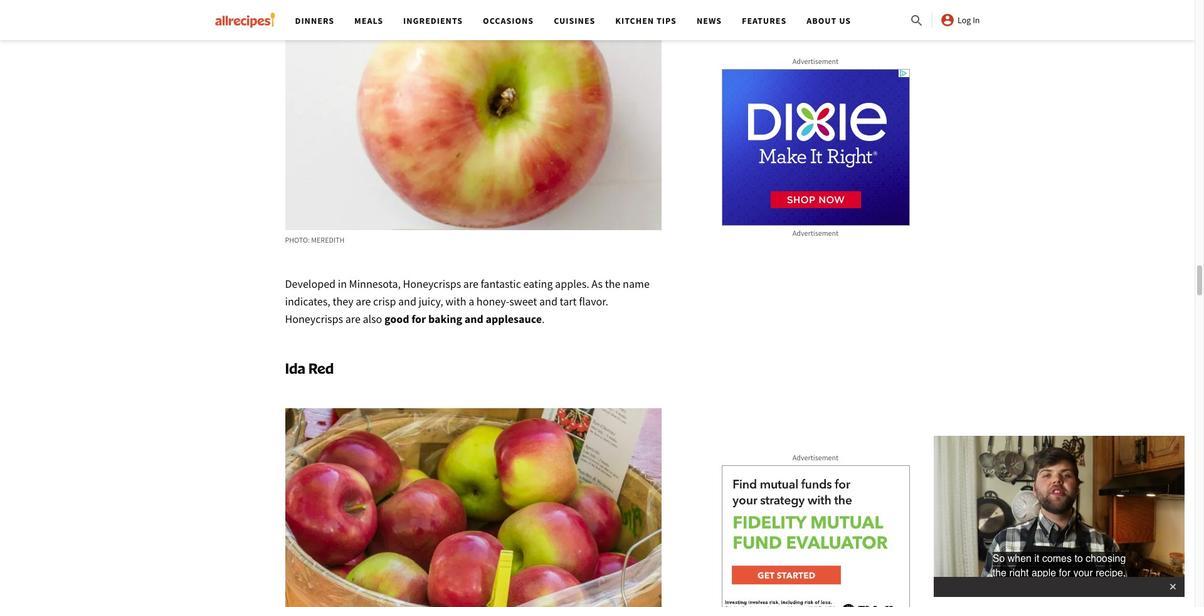 Task type: locate. For each thing, give the bounding box(es) containing it.
.
[[542, 312, 545, 326]]

meredith
[[311, 235, 345, 244]]

kitchen tips
[[616, 15, 677, 26]]

advertisement region
[[722, 69, 910, 226], [722, 466, 910, 608]]

and
[[399, 294, 417, 308], [540, 294, 558, 308], [465, 312, 484, 326]]

1 vertical spatial honeycrisps
[[285, 312, 343, 326]]

one honeycrisp apple image
[[285, 0, 662, 230]]

for
[[412, 312, 426, 326]]

red
[[309, 359, 334, 377]]

ingredients
[[404, 15, 463, 26]]

account image
[[941, 13, 956, 28]]

are
[[464, 276, 479, 291], [356, 294, 371, 308], [346, 312, 361, 326]]

a
[[469, 294, 475, 308]]

are up also
[[356, 294, 371, 308]]

ida
[[285, 359, 306, 377]]

meals
[[355, 15, 384, 26]]

occasions
[[483, 15, 534, 26]]

and up '.'
[[540, 294, 558, 308]]

cuisines
[[554, 15, 596, 26]]

honeycrisps down indicates,
[[285, 312, 343, 326]]

honeycrisps
[[403, 276, 461, 291], [285, 312, 343, 326]]

navigation
[[285, 0, 910, 40]]

1 vertical spatial advertisement region
[[722, 466, 910, 608]]

honeycrisps up juicy, at the left
[[403, 276, 461, 291]]

eating
[[524, 276, 553, 291]]

search image
[[910, 13, 925, 28]]

log in link
[[941, 13, 981, 28]]

and up good
[[399, 294, 417, 308]]

the
[[605, 276, 621, 291]]

with
[[446, 294, 467, 308]]

crisp
[[373, 294, 396, 308]]

0 vertical spatial advertisement region
[[722, 69, 910, 226]]

in
[[338, 276, 347, 291]]

us
[[840, 15, 852, 26]]

flavor.
[[579, 294, 609, 308]]

about
[[807, 15, 837, 26]]

sweet
[[510, 294, 537, 308]]

fantastic
[[481, 276, 522, 291]]

0 horizontal spatial honeycrisps
[[285, 312, 343, 326]]

ida red
[[285, 359, 334, 377]]

0 horizontal spatial and
[[399, 294, 417, 308]]

juicy,
[[419, 294, 444, 308]]

and down a
[[465, 312, 484, 326]]

2 horizontal spatial and
[[540, 294, 558, 308]]

ingredients link
[[404, 15, 463, 26]]

1 horizontal spatial honeycrisps
[[403, 276, 461, 291]]

cuisines link
[[554, 15, 596, 26]]

baking
[[429, 312, 463, 326]]

are left also
[[346, 312, 361, 326]]

are up a
[[464, 276, 479, 291]]

2 vertical spatial are
[[346, 312, 361, 326]]

in
[[973, 14, 981, 26]]

features
[[742, 15, 787, 26]]

indicates,
[[285, 294, 331, 308]]



Task type: describe. For each thing, give the bounding box(es) containing it.
navigation containing dinners
[[285, 0, 910, 40]]

as
[[592, 276, 603, 291]]

tart
[[560, 294, 577, 308]]

apples.
[[555, 276, 590, 291]]

good
[[385, 312, 410, 326]]

home image
[[215, 13, 275, 28]]

they
[[333, 294, 354, 308]]

0 vertical spatial are
[[464, 276, 479, 291]]

about us
[[807, 15, 852, 26]]

0 vertical spatial honeycrisps
[[403, 276, 461, 291]]

dinners
[[295, 15, 335, 26]]

about us link
[[807, 15, 852, 26]]

name
[[623, 276, 650, 291]]

kitchen tips link
[[616, 15, 677, 26]]

1 advertisement region from the top
[[722, 69, 910, 226]]

1 horizontal spatial and
[[465, 312, 484, 326]]

occasions link
[[483, 15, 534, 26]]

news link
[[697, 15, 722, 26]]

minnesota,
[[349, 276, 401, 291]]

features link
[[742, 15, 787, 26]]

102180118 baskets of apples photo by meredith resized.jpg image
[[285, 408, 662, 608]]

tips
[[657, 15, 677, 26]]

also
[[363, 312, 382, 326]]

honey-
[[477, 294, 510, 308]]

kitchen
[[616, 15, 655, 26]]

good for baking and applesauce .
[[385, 312, 545, 326]]

developed
[[285, 276, 336, 291]]

log in
[[958, 14, 981, 26]]

log
[[958, 14, 972, 26]]

dinners link
[[295, 15, 335, 26]]

meals link
[[355, 15, 384, 26]]

developed in minnesota, honeycrisps are fantastic eating apples. as the name indicates, they are crisp and juicy, with a honey-sweet and tart flavor. honeycrisps are also
[[285, 276, 650, 326]]

news
[[697, 15, 722, 26]]

1 vertical spatial are
[[356, 294, 371, 308]]

2 advertisement region from the top
[[722, 466, 910, 608]]

applesauce
[[486, 312, 542, 326]]



Task type: vqa. For each thing, say whether or not it's contained in the screenshot.
Features Link
yes



